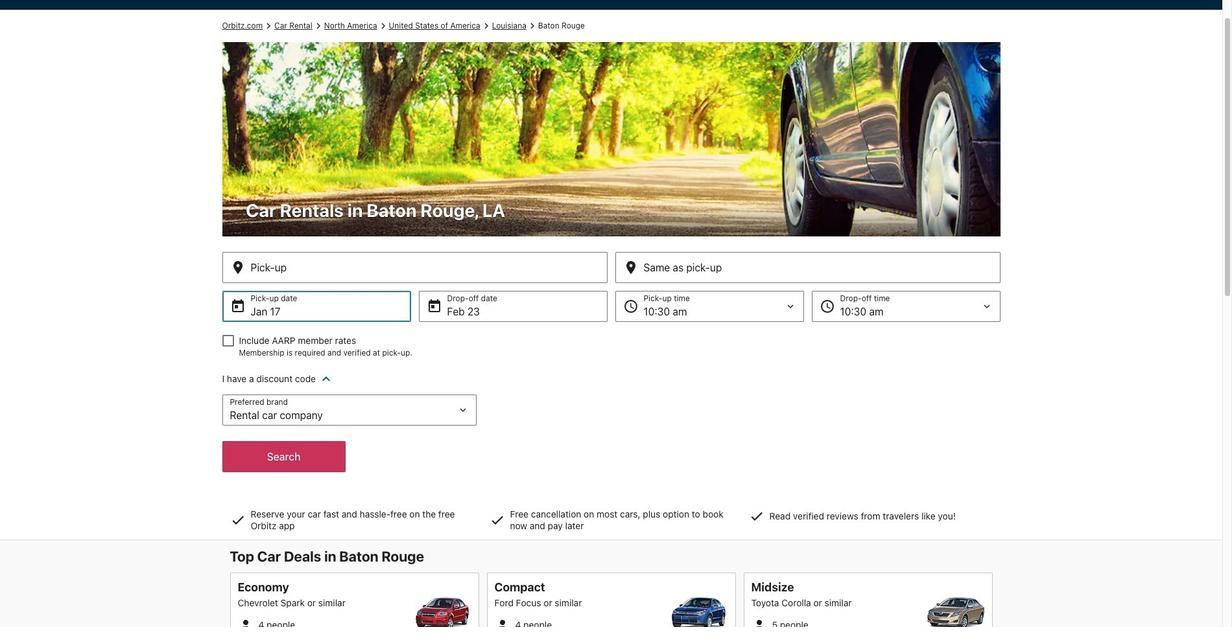 Task type: vqa. For each thing, say whether or not it's contained in the screenshot.
small image related to the 'Toyota Corolla' image
yes



Task type: describe. For each thing, give the bounding box(es) containing it.
1 directional image from the left
[[377, 20, 389, 32]]

breadcrumbs region
[[0, 10, 1223, 541]]

2 directional image from the left
[[481, 20, 492, 32]]

2 directional image from the left
[[313, 20, 324, 32]]

ford focus image
[[670, 598, 728, 628]]



Task type: locate. For each thing, give the bounding box(es) containing it.
toyota corolla image
[[927, 598, 985, 628]]

small image for "ford focus" image
[[495, 618, 510, 628]]

0 horizontal spatial directional image
[[377, 20, 389, 32]]

active image
[[319, 372, 334, 387]]

directional image
[[377, 20, 389, 32], [481, 20, 492, 32]]

small image
[[495, 618, 510, 628], [752, 618, 767, 628]]

0 horizontal spatial directional image
[[263, 20, 274, 32]]

main content
[[0, 10, 1223, 628]]

1 directional image from the left
[[263, 20, 274, 32]]

1 horizontal spatial directional image
[[481, 20, 492, 32]]

chevrolet spark image
[[413, 598, 471, 628]]

3 directional image from the left
[[527, 20, 538, 32]]

0 horizontal spatial small image
[[495, 618, 510, 628]]

1 horizontal spatial directional image
[[313, 20, 324, 32]]

directional image
[[263, 20, 274, 32], [313, 20, 324, 32], [527, 20, 538, 32]]

small image right chevrolet spark image
[[495, 618, 510, 628]]

2 small image from the left
[[752, 618, 767, 628]]

small image for toyota corolla image
[[752, 618, 767, 628]]

1 small image from the left
[[495, 618, 510, 628]]

1 horizontal spatial small image
[[752, 618, 767, 628]]

2 horizontal spatial directional image
[[527, 20, 538, 32]]

small image right "ford focus" image
[[752, 618, 767, 628]]

small image
[[238, 618, 253, 628]]



